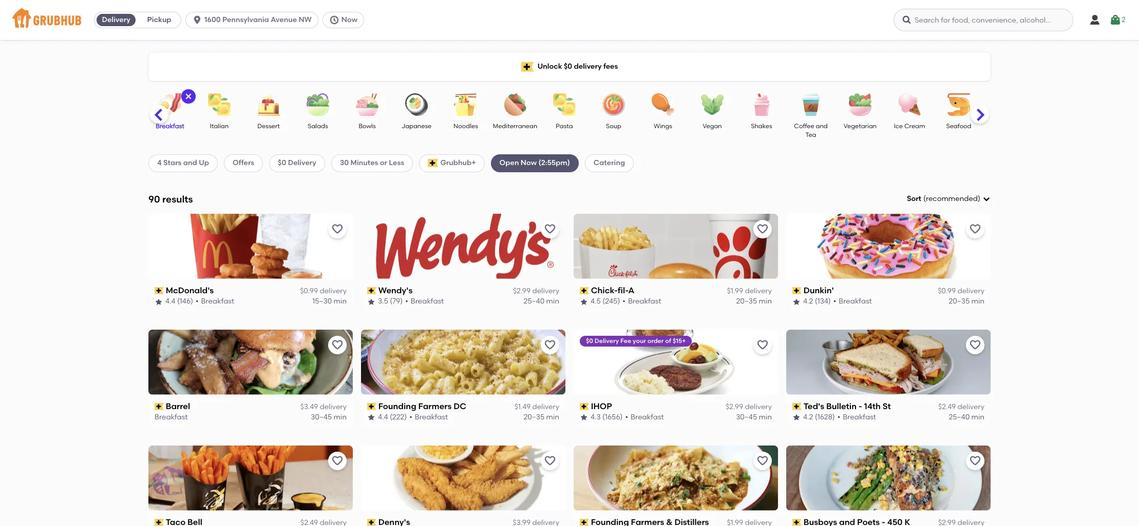 Task type: describe. For each thing, give the bounding box(es) containing it.
2 button
[[1110, 11, 1126, 29]]

barrel logo image
[[148, 330, 353, 395]]

• breakfast for mcdonald's
[[196, 298, 234, 306]]

(134)
[[815, 298, 831, 306]]

20–35 min for chick-fil-a
[[736, 298, 772, 306]]

open
[[500, 159, 519, 168]]

breakfast down breakfast image
[[156, 123, 184, 130]]

soup
[[606, 123, 621, 130]]

dunkin' logo image
[[786, 214, 991, 279]]

3.5
[[378, 298, 388, 306]]

recommended
[[926, 195, 978, 203]]

• for dunkin'
[[834, 298, 836, 306]]

save this restaurant button for mcdonald's logo
[[328, 220, 347, 239]]

delivery for $0 delivery
[[288, 159, 316, 168]]

none field containing sort
[[907, 194, 991, 205]]

save this restaurant button for ted's bulletin - 14th st logo
[[966, 336, 985, 355]]

4.5
[[591, 298, 601, 306]]

• for founding farmers dc
[[409, 414, 412, 422]]

st
[[883, 402, 891, 412]]

nw
[[299, 15, 312, 24]]

$0 delivery
[[278, 159, 316, 168]]

breakfast for wendy's
[[411, 298, 444, 306]]

star icon image for ted's bulletin - 14th st
[[793, 414, 801, 422]]

-
[[859, 402, 862, 412]]

founding farmers dc logo image
[[361, 330, 566, 395]]

japanese
[[402, 123, 432, 130]]

(1656)
[[603, 414, 623, 422]]

2
[[1122, 15, 1126, 24]]

4.2 for dunkin'
[[803, 298, 813, 306]]

svg image inside now button
[[329, 15, 339, 25]]

(1628)
[[815, 414, 835, 422]]

$0.99 for mcdonald's
[[300, 287, 318, 296]]

results
[[162, 193, 193, 205]]

ice cream image
[[892, 93, 928, 116]]

• for ted's bulletin - 14th st
[[838, 414, 840, 422]]

4.5 (245)
[[591, 298, 620, 306]]

breakfast for ihop
[[631, 414, 664, 422]]

ted's bulletin - 14th st logo image
[[786, 330, 991, 395]]

shakes image
[[744, 93, 780, 116]]

save this restaurant image for wendy's
[[544, 223, 556, 236]]

15–30 min
[[312, 298, 347, 306]]

dessert
[[257, 123, 280, 130]]

$1.99 delivery
[[727, 287, 772, 296]]

star icon image for wendy's
[[367, 298, 375, 306]]

fees
[[603, 62, 618, 71]]

wings image
[[645, 93, 681, 116]]

$0.99 delivery for dunkin'
[[938, 287, 985, 296]]

a
[[628, 286, 635, 296]]

save this restaurant image for barrel logo
[[331, 339, 344, 352]]

vegan image
[[694, 93, 730, 116]]

ted's
[[804, 402, 825, 412]]

delivery for barrel
[[320, 403, 347, 412]]

min for mcdonald's
[[334, 298, 347, 306]]

pasta image
[[547, 93, 582, 116]]

delivery for founding farmers dc
[[532, 403, 559, 412]]

14th
[[864, 402, 881, 412]]

delivery for dunkin'
[[958, 287, 985, 296]]

vegetarian image
[[842, 93, 878, 116]]

dessert image
[[251, 93, 287, 116]]

offers
[[233, 159, 254, 168]]

25–40 min for ted's bulletin - 14th st
[[949, 414, 985, 422]]

japanese image
[[399, 93, 435, 116]]

save this restaurant button for barrel logo
[[328, 336, 347, 355]]

bulletin
[[826, 402, 857, 412]]

4.4 for mcdonald's
[[165, 298, 175, 306]]

shakes
[[751, 123, 772, 130]]

minutes
[[351, 159, 378, 168]]

seafood
[[946, 123, 972, 130]]

30–45 min for ihop
[[736, 414, 772, 422]]

and inside coffee and tea
[[816, 123, 828, 130]]

save this restaurant button for founding farmers & distillers logo
[[754, 452, 772, 471]]

mcdonald's logo image
[[148, 214, 353, 279]]

seafood image
[[941, 93, 977, 116]]

4.4 for founding farmers dc
[[378, 414, 388, 422]]

stars
[[163, 159, 182, 168]]

$2.49
[[938, 403, 956, 412]]

min for dunkin'
[[972, 298, 985, 306]]

0 horizontal spatial svg image
[[902, 15, 912, 25]]

90
[[148, 193, 160, 205]]

25–40 min for wendy's
[[524, 298, 559, 306]]

save this restaurant image for founding farmers dc
[[544, 339, 556, 352]]

pickup button
[[138, 12, 181, 28]]

up
[[199, 159, 209, 168]]

star icon image for dunkin'
[[793, 298, 801, 306]]

$0 for $0 delivery fee your order of $15+
[[586, 338, 593, 345]]

25–40 for ted's bulletin - 14th st
[[949, 414, 970, 422]]

subscription pass image for wendy's
[[367, 288, 376, 295]]

15–30
[[312, 298, 332, 306]]

unlock
[[538, 62, 562, 71]]

)
[[978, 195, 981, 203]]

• for wendy's
[[405, 298, 408, 306]]

30 minutes or less
[[340, 159, 404, 168]]

delivery inside "button"
[[102, 15, 130, 24]]

pickup
[[147, 15, 171, 24]]

$0.99 for dunkin'
[[938, 287, 956, 296]]

save this restaurant image for ted's bulletin - 14th st logo
[[969, 339, 982, 352]]

italian image
[[201, 93, 237, 116]]

breakfast for ted's bulletin - 14th st
[[843, 414, 876, 422]]

$0 for $0 delivery
[[278, 159, 286, 168]]

coffee
[[794, 123, 814, 130]]

$2.99 delivery for ihop
[[726, 403, 772, 412]]

bagels image
[[990, 93, 1026, 116]]

sort
[[907, 195, 921, 203]]

20–35 for founding farmers dc
[[524, 414, 545, 422]]

unlock $0 delivery fees
[[538, 62, 618, 71]]

save this restaurant button for chick-fil-a logo
[[754, 220, 772, 239]]

star icon image for founding farmers dc
[[367, 414, 375, 422]]

1600
[[204, 15, 221, 24]]

dunkin'
[[804, 286, 834, 296]]

or
[[380, 159, 387, 168]]

wings
[[654, 123, 672, 130]]

salads
[[308, 123, 328, 130]]

chick-fil-a
[[591, 286, 635, 296]]

save this restaurant button for dunkin' logo at right
[[966, 220, 985, 239]]

20–35 min for dunkin'
[[949, 298, 985, 306]]

soup image
[[596, 93, 632, 116]]

your
[[633, 338, 646, 345]]

cream
[[904, 123, 925, 130]]

4.4 (222)
[[378, 414, 407, 422]]

(146)
[[177, 298, 193, 306]]

4.3 (1656)
[[591, 414, 623, 422]]

• breakfast for chick-fil-a
[[623, 298, 661, 306]]

noodles image
[[448, 93, 484, 116]]

save this restaurant image for taco bell logo
[[331, 455, 344, 468]]

save this restaurant button for the wendy's logo
[[541, 220, 559, 239]]

subscription pass image for barrel
[[155, 404, 164, 411]]

subscription pass image for ihop
[[580, 404, 589, 411]]

mediterranean
[[493, 123, 537, 130]]

wendy's
[[378, 286, 413, 296]]

min for barrel
[[334, 414, 347, 422]]

busboys and poets - 450 k logo image
[[786, 446, 991, 511]]



Task type: vqa. For each thing, say whether or not it's contained in the screenshot.
Salads image
yes



Task type: locate. For each thing, give the bounding box(es) containing it.
0 vertical spatial $0
[[564, 62, 572, 71]]

4.4 (146)
[[165, 298, 193, 306]]

delivery left fee
[[595, 338, 619, 345]]

subscription pass image for founding farmers dc
[[367, 404, 376, 411]]

vegan
[[703, 123, 722, 130]]

grubhub plus flag logo image
[[521, 62, 533, 72], [428, 159, 438, 168]]

25–40
[[524, 298, 545, 306], [949, 414, 970, 422]]

breakfast right (79)
[[411, 298, 444, 306]]

0 vertical spatial 25–40 min
[[524, 298, 559, 306]]

1 vertical spatial 4.4
[[378, 414, 388, 422]]

• breakfast down -
[[838, 414, 876, 422]]

star icon image left "3.5"
[[367, 298, 375, 306]]

star icon image
[[155, 298, 163, 306], [367, 298, 375, 306], [580, 298, 588, 306], [793, 298, 801, 306], [367, 414, 375, 422], [580, 414, 588, 422], [793, 414, 801, 422]]

delivery button
[[95, 12, 138, 28]]

20–35 for dunkin'
[[949, 298, 970, 306]]

2 30–45 from the left
[[736, 414, 757, 422]]

2 4.2 from the top
[[803, 414, 813, 422]]

$3.49 delivery
[[300, 403, 347, 412]]

• for ihop
[[625, 414, 628, 422]]

• breakfast right the (1656)
[[625, 414, 664, 422]]

vegetarian
[[844, 123, 877, 130]]

subscription pass image for chick-fil-a
[[580, 288, 589, 295]]

delivery down salads
[[288, 159, 316, 168]]

• breakfast down farmers
[[409, 414, 448, 422]]

breakfast down farmers
[[415, 414, 448, 422]]

•
[[196, 298, 199, 306], [405, 298, 408, 306], [623, 298, 626, 306], [834, 298, 836, 306], [409, 414, 412, 422], [625, 414, 628, 422], [838, 414, 840, 422]]

add $102.00 to proceed
[[909, 226, 992, 235]]

2 vertical spatial delivery
[[595, 338, 619, 345]]

star icon image for ihop
[[580, 414, 588, 422]]

0 horizontal spatial 30–45 min
[[311, 414, 347, 422]]

ice
[[894, 123, 903, 130]]

svg image inside 2 button
[[1110, 14, 1122, 26]]

$2.99
[[513, 287, 531, 296], [726, 403, 743, 412]]

25–40 min
[[524, 298, 559, 306], [949, 414, 985, 422]]

1 vertical spatial 4.2
[[803, 414, 813, 422]]

0 horizontal spatial 4.4
[[165, 298, 175, 306]]

4.2 down ted's on the right bottom of the page
[[803, 414, 813, 422]]

1 horizontal spatial now
[[521, 159, 537, 168]]

• for chick-fil-a
[[623, 298, 626, 306]]

$2.99 delivery
[[513, 287, 559, 296], [726, 403, 772, 412]]

open now (2:55pm)
[[500, 159, 570, 168]]

coffee and tea image
[[793, 93, 829, 116]]

4 stars and up
[[157, 159, 209, 168]]

25–40 for wendy's
[[524, 298, 545, 306]]

breakfast right the (1656)
[[631, 414, 664, 422]]

• breakfast for dunkin'
[[834, 298, 872, 306]]

delivery
[[574, 62, 602, 71], [320, 287, 347, 296], [532, 287, 559, 296], [745, 287, 772, 296], [958, 287, 985, 296], [320, 403, 347, 412], [532, 403, 559, 412], [745, 403, 772, 412], [958, 403, 985, 412]]

star icon image left 4.2 (1628)
[[793, 414, 801, 422]]

now
[[342, 15, 358, 24], [521, 159, 537, 168]]

min
[[334, 298, 347, 306], [546, 298, 559, 306], [759, 298, 772, 306], [972, 298, 985, 306], [334, 414, 347, 422], [546, 414, 559, 422], [759, 414, 772, 422], [972, 414, 985, 422]]

noodles
[[454, 123, 478, 130]]

$2.99 for wendy's
[[513, 287, 531, 296]]

bowls image
[[349, 93, 385, 116]]

and left up
[[183, 159, 197, 168]]

mediterranean image
[[497, 93, 533, 116]]

1 horizontal spatial 20–35
[[736, 298, 757, 306]]

grubhub plus flag logo image left grubhub+
[[428, 159, 438, 168]]

pennsylvania
[[222, 15, 269, 24]]

20–35 min
[[736, 298, 772, 306], [949, 298, 985, 306], [524, 414, 559, 422]]

1 vertical spatial grubhub plus flag logo image
[[428, 159, 438, 168]]

0 horizontal spatial 30–45
[[311, 414, 332, 422]]

svg image
[[1110, 14, 1122, 26], [902, 15, 912, 25]]

tea
[[806, 132, 816, 139]]

breakfast for mcdonald's
[[201, 298, 234, 306]]

star icon image left 4.2 (134)
[[793, 298, 801, 306]]

3.5 (79)
[[378, 298, 403, 306]]

90 results
[[148, 193, 193, 205]]

ihop logo image
[[574, 330, 778, 395]]

subscription pass image for dunkin'
[[793, 288, 802, 295]]

1 vertical spatial 25–40
[[949, 414, 970, 422]]

subscription pass image
[[367, 288, 376, 295], [155, 404, 164, 411], [580, 404, 589, 411], [155, 520, 164, 527], [580, 520, 589, 527]]

• down bulletin
[[838, 414, 840, 422]]

proceed
[[962, 226, 992, 235]]

Search for food, convenience, alcohol... search field
[[894, 9, 1074, 31]]

delivery left pickup
[[102, 15, 130, 24]]

1600 pennsylvania avenue nw
[[204, 15, 312, 24]]

now right open
[[521, 159, 537, 168]]

• breakfast
[[196, 298, 234, 306], [405, 298, 444, 306], [623, 298, 661, 306], [834, 298, 872, 306], [409, 414, 448, 422], [625, 414, 664, 422], [838, 414, 876, 422]]

None field
[[907, 194, 991, 205]]

2 $0.99 from the left
[[938, 287, 956, 296]]

add $102.00 to proceed button
[[881, 222, 1019, 240]]

4.4 left (146)
[[165, 298, 175, 306]]

1 horizontal spatial svg image
[[1110, 14, 1122, 26]]

0 horizontal spatial now
[[342, 15, 358, 24]]

1 horizontal spatial $0.99
[[938, 287, 956, 296]]

1 vertical spatial now
[[521, 159, 537, 168]]

now inside button
[[342, 15, 358, 24]]

$2.99 for ihop
[[726, 403, 743, 412]]

breakfast for chick-fil-a
[[628, 298, 661, 306]]

30–45 min for barrel
[[311, 414, 347, 422]]

now right the nw
[[342, 15, 358, 24]]

$0
[[564, 62, 572, 71], [278, 159, 286, 168], [586, 338, 593, 345]]

0 horizontal spatial $0.99 delivery
[[300, 287, 347, 296]]

2 $0.99 delivery from the left
[[938, 287, 985, 296]]

to
[[953, 226, 960, 235]]

1 vertical spatial $2.99
[[726, 403, 743, 412]]

0 vertical spatial 4.4
[[165, 298, 175, 306]]

0 vertical spatial 25–40
[[524, 298, 545, 306]]

subscription pass image
[[155, 288, 164, 295], [580, 288, 589, 295], [793, 288, 802, 295], [367, 404, 376, 411], [793, 404, 802, 411], [367, 520, 376, 527], [793, 520, 802, 527]]

and
[[816, 123, 828, 130], [183, 159, 197, 168]]

$1.99
[[727, 287, 743, 296]]

order
[[648, 338, 664, 345]]

svg image inside 1600 pennsylvania avenue nw "button"
[[192, 15, 202, 25]]

dc
[[454, 402, 466, 412]]

30–45 for ihop
[[736, 414, 757, 422]]

breakfast for dunkin'
[[839, 298, 872, 306]]

0 vertical spatial $2.99
[[513, 287, 531, 296]]

ihop
[[591, 402, 612, 412]]

chick-
[[591, 286, 618, 296]]

svg image right )
[[983, 195, 991, 203]]

• breakfast for founding farmers dc
[[409, 414, 448, 422]]

add
[[909, 226, 923, 235]]

breakfast right (134) on the bottom right
[[839, 298, 872, 306]]

1 horizontal spatial 25–40
[[949, 414, 970, 422]]

star icon image left 4.4 (146) at the bottom of the page
[[155, 298, 163, 306]]

• breakfast for ted's bulletin - 14th st
[[838, 414, 876, 422]]

2 horizontal spatial 20–35 min
[[949, 298, 985, 306]]

chick-fil-a logo image
[[574, 214, 778, 279]]

4.2
[[803, 298, 813, 306], [803, 414, 813, 422]]

1 horizontal spatial delivery
[[288, 159, 316, 168]]

1 vertical spatial delivery
[[288, 159, 316, 168]]

breakfast down mcdonald's
[[201, 298, 234, 306]]

• right (134) on the bottom right
[[834, 298, 836, 306]]

$2.49 delivery
[[938, 403, 985, 412]]

mcdonald's
[[166, 286, 214, 296]]

svg image inside 'field'
[[983, 195, 991, 203]]

0 horizontal spatial 20–35 min
[[524, 414, 559, 422]]

1 horizontal spatial 30–45 min
[[736, 414, 772, 422]]

save this restaurant image
[[331, 223, 344, 236], [544, 223, 556, 236], [544, 339, 556, 352], [757, 455, 769, 468]]

0 vertical spatial grubhub plus flag logo image
[[521, 62, 533, 72]]

farmers
[[418, 402, 452, 412]]

sort ( recommended )
[[907, 195, 981, 203]]

min for wendy's
[[546, 298, 559, 306]]

min for ted's bulletin - 14th st
[[972, 414, 985, 422]]

of
[[665, 338, 671, 345]]

save this restaurant image for dunkin' logo at right
[[969, 223, 982, 236]]

min for ihop
[[759, 414, 772, 422]]

• right (146)
[[196, 298, 199, 306]]

1 horizontal spatial $0
[[564, 62, 572, 71]]

coffee and tea
[[794, 123, 828, 139]]

• right the (1656)
[[625, 414, 628, 422]]

save this restaurant button for busboys and poets - 450 k logo
[[966, 452, 985, 471]]

(2:55pm)
[[539, 159, 570, 168]]

min for chick-fil-a
[[759, 298, 772, 306]]

star icon image left 4.4 (222)
[[367, 414, 375, 422]]

svg image left 2 button
[[1089, 14, 1101, 26]]

delivery for mcdonald's
[[320, 287, 347, 296]]

save this restaurant image for denny's logo
[[544, 455, 556, 468]]

1 horizontal spatial $2.99
[[726, 403, 743, 412]]

salads image
[[300, 93, 336, 116]]

2 30–45 min from the left
[[736, 414, 772, 422]]

$1.49 delivery
[[515, 403, 559, 412]]

• breakfast right (79)
[[405, 298, 444, 306]]

• right (222)
[[409, 414, 412, 422]]

0 horizontal spatial $2.99
[[513, 287, 531, 296]]

save this restaurant button for founding farmers dc logo
[[541, 336, 559, 355]]

• right (79)
[[405, 298, 408, 306]]

• for mcdonald's
[[196, 298, 199, 306]]

save this restaurant button
[[328, 220, 347, 239], [541, 220, 559, 239], [754, 220, 772, 239], [966, 220, 985, 239], [328, 336, 347, 355], [541, 336, 559, 355], [754, 336, 772, 355], [966, 336, 985, 355], [328, 452, 347, 471], [541, 452, 559, 471], [754, 452, 772, 471], [966, 452, 985, 471]]

grubhub plus flag logo image for grubhub+
[[428, 159, 438, 168]]

save this restaurant button for taco bell logo
[[328, 452, 347, 471]]

$15+
[[673, 338, 686, 345]]

barrel
[[166, 402, 190, 412]]

star icon image left the 4.3
[[580, 414, 588, 422]]

breakfast down -
[[843, 414, 876, 422]]

ice cream
[[894, 123, 925, 130]]

4.4
[[165, 298, 175, 306], [378, 414, 388, 422]]

delivery for $0 delivery fee your order of $15+
[[595, 338, 619, 345]]

0 horizontal spatial $0
[[278, 159, 286, 168]]

0 horizontal spatial delivery
[[102, 15, 130, 24]]

breakfast
[[156, 123, 184, 130], [201, 298, 234, 306], [411, 298, 444, 306], [628, 298, 661, 306], [839, 298, 872, 306], [155, 414, 188, 422], [415, 414, 448, 422], [631, 414, 664, 422], [843, 414, 876, 422]]

fil-
[[618, 286, 628, 296]]

(
[[924, 195, 926, 203]]

1 30–45 from the left
[[311, 414, 332, 422]]

0 horizontal spatial grubhub plus flag logo image
[[428, 159, 438, 168]]

main navigation navigation
[[0, 0, 1139, 40]]

2 horizontal spatial 20–35
[[949, 298, 970, 306]]

1 horizontal spatial grubhub plus flag logo image
[[521, 62, 533, 72]]

0 vertical spatial now
[[342, 15, 358, 24]]

• breakfast down mcdonald's
[[196, 298, 234, 306]]

star icon image for mcdonald's
[[155, 298, 163, 306]]

now button
[[322, 12, 368, 28]]

1 horizontal spatial 25–40 min
[[949, 414, 985, 422]]

4.2 left (134) on the bottom right
[[803, 298, 813, 306]]

0 horizontal spatial and
[[183, 159, 197, 168]]

1 $0.99 delivery from the left
[[300, 287, 347, 296]]

$0 left fee
[[586, 338, 593, 345]]

$0.99 delivery for mcdonald's
[[300, 287, 347, 296]]

20–35 min for founding farmers dc
[[524, 414, 559, 422]]

1 horizontal spatial 4.4
[[378, 414, 388, 422]]

min for founding farmers dc
[[546, 414, 559, 422]]

1 vertical spatial 25–40 min
[[949, 414, 985, 422]]

• breakfast down 'a'
[[623, 298, 661, 306]]

delivery for ihop
[[745, 403, 772, 412]]

4.2 for ted's bulletin - 14th st
[[803, 414, 813, 422]]

• down fil-
[[623, 298, 626, 306]]

founding farmers dc
[[378, 402, 466, 412]]

grubhub+
[[440, 159, 476, 168]]

1 horizontal spatial $0.99 delivery
[[938, 287, 985, 296]]

(222)
[[390, 414, 407, 422]]

1 horizontal spatial 30–45
[[736, 414, 757, 422]]

0 vertical spatial $2.99 delivery
[[513, 287, 559, 296]]

subscription pass image for mcdonald's
[[155, 288, 164, 295]]

breakfast for founding farmers dc
[[415, 414, 448, 422]]

italian
[[210, 123, 229, 130]]

2 horizontal spatial $0
[[586, 338, 593, 345]]

save this restaurant image for busboys and poets - 450 k logo
[[969, 455, 982, 468]]

$0 delivery fee your order of $15+
[[586, 338, 686, 345]]

save this restaurant button for denny's logo
[[541, 452, 559, 471]]

30
[[340, 159, 349, 168]]

4.4 left (222)
[[378, 414, 388, 422]]

delivery for ted's bulletin - 14th st
[[958, 403, 985, 412]]

2 horizontal spatial delivery
[[595, 338, 619, 345]]

taco bell logo image
[[148, 446, 353, 511]]

1 horizontal spatial $2.99 delivery
[[726, 403, 772, 412]]

breakfast image
[[152, 93, 188, 116]]

svg image right the nw
[[329, 15, 339, 25]]

pasta
[[556, 123, 573, 130]]

0 horizontal spatial 20–35
[[524, 414, 545, 422]]

founding farmers & distillers logo image
[[574, 446, 778, 511]]

0 vertical spatial delivery
[[102, 15, 130, 24]]

and up "tea"
[[816, 123, 828, 130]]

30–45 for barrel
[[311, 414, 332, 422]]

$0 right offers
[[278, 159, 286, 168]]

$1.49
[[515, 403, 531, 412]]

delivery for wendy's
[[532, 287, 559, 296]]

• breakfast right (134) on the bottom right
[[834, 298, 872, 306]]

svg image left 1600 on the left top
[[192, 15, 202, 25]]

• breakfast for wendy's
[[405, 298, 444, 306]]

1 vertical spatial and
[[183, 159, 197, 168]]

$2.99 delivery for wendy's
[[513, 287, 559, 296]]

star icon image for chick-fil-a
[[580, 298, 588, 306]]

0 vertical spatial 4.2
[[803, 298, 813, 306]]

1 vertical spatial $2.99 delivery
[[726, 403, 772, 412]]

fee
[[620, 338, 631, 345]]

save this restaurant image for chick-fil-a logo
[[757, 223, 769, 236]]

breakfast down 'a'
[[628, 298, 661, 306]]

4.2 (1628)
[[803, 414, 835, 422]]

breakfast down barrel
[[155, 414, 188, 422]]

0 horizontal spatial $2.99 delivery
[[513, 287, 559, 296]]

0 vertical spatial and
[[816, 123, 828, 130]]

• breakfast for ihop
[[625, 414, 664, 422]]

$0 right unlock on the top
[[564, 62, 572, 71]]

(79)
[[390, 298, 403, 306]]

wendy's logo image
[[361, 214, 566, 279]]

30–45
[[311, 414, 332, 422], [736, 414, 757, 422]]

1600 pennsylvania avenue nw button
[[185, 12, 322, 28]]

svg image left italian image
[[184, 92, 193, 101]]

svg image
[[1089, 14, 1101, 26], [192, 15, 202, 25], [329, 15, 339, 25], [184, 92, 193, 101], [983, 195, 991, 203]]

avenue
[[271, 15, 297, 24]]

1 30–45 min from the left
[[311, 414, 347, 422]]

save this restaurant image for mcdonald's
[[331, 223, 344, 236]]

founding
[[378, 402, 416, 412]]

1 4.2 from the top
[[803, 298, 813, 306]]

0 horizontal spatial 25–40 min
[[524, 298, 559, 306]]

$3.49
[[300, 403, 318, 412]]

1 horizontal spatial 20–35 min
[[736, 298, 772, 306]]

20–35 for chick-fil-a
[[736, 298, 757, 306]]

0 horizontal spatial 25–40
[[524, 298, 545, 306]]

0 horizontal spatial $0.99
[[300, 287, 318, 296]]

2 vertical spatial $0
[[586, 338, 593, 345]]

4.3
[[591, 414, 601, 422]]

save this restaurant image
[[757, 223, 769, 236], [969, 223, 982, 236], [331, 339, 344, 352], [757, 339, 769, 352], [969, 339, 982, 352], [331, 455, 344, 468], [544, 455, 556, 468], [969, 455, 982, 468]]

1 $0.99 from the left
[[300, 287, 318, 296]]

subscription pass image for ted's bulletin - 14th st
[[793, 404, 802, 411]]

star icon image left 4.5
[[580, 298, 588, 306]]

bowls
[[359, 123, 376, 130]]

1 vertical spatial $0
[[278, 159, 286, 168]]

delivery for chick-fil-a
[[745, 287, 772, 296]]

1 horizontal spatial and
[[816, 123, 828, 130]]

grubhub plus flag logo image left unlock on the top
[[521, 62, 533, 72]]

grubhub plus flag logo image for unlock $0 delivery fees
[[521, 62, 533, 72]]

denny's logo image
[[361, 446, 566, 511]]



